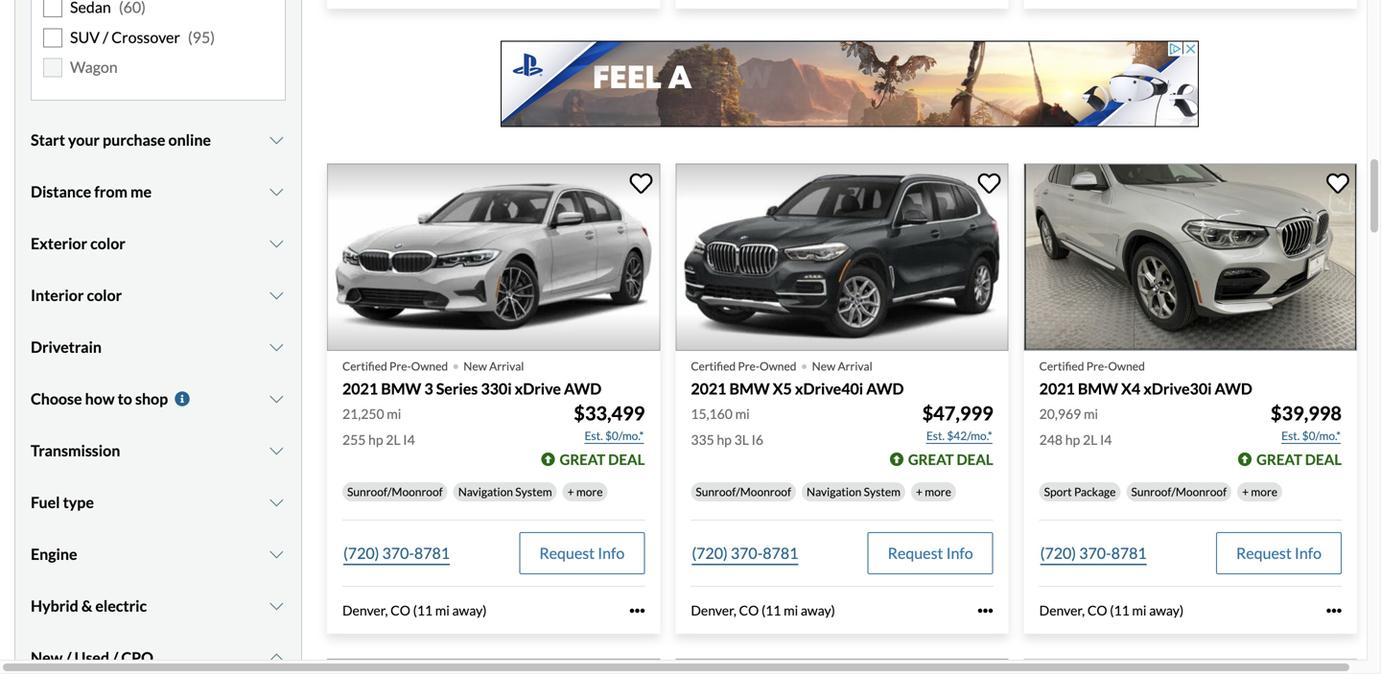 Task type: vqa. For each thing, say whether or not it's contained in the screenshot.
above
no



Task type: describe. For each thing, give the bounding box(es) containing it.
chevron down image for distance from me
[[267, 184, 286, 199]]

x4
[[1122, 379, 1141, 398]]

chevron down image for transmission
[[267, 443, 286, 458]]

awd inside certified pre-owned 2021 bmw x4 xdrive30i awd
[[1215, 379, 1253, 398]]

3l
[[735, 432, 749, 448]]

ellipsis h image for ·
[[630, 603, 645, 619]]

silver 2021 bmw x4 xdrive30i awd suv / crossover all-wheel drive automatic image
[[1024, 164, 1358, 351]]

arrival for $47,999
[[838, 359, 873, 373]]

owned for $33,499
[[411, 359, 448, 373]]

info for $39,998
[[1295, 544, 1322, 563]]

(720) for $39,998
[[1041, 544, 1077, 563]]

15,160 mi 335 hp 3l i6
[[691, 406, 764, 448]]

gray 2021 bmw x5 xdrive40i awd suv / crossover all-wheel drive automatic image
[[676, 164, 1009, 351]]

xdrive40i
[[795, 379, 864, 398]]

21,250
[[343, 406, 384, 422]]

info circle image
[[173, 391, 192, 407]]

request info button for $47,999
[[868, 533, 994, 575]]

drivetrain button
[[31, 323, 286, 371]]

away) for $33,499
[[452, 603, 487, 619]]

xdrive30i
[[1144, 379, 1212, 398]]

interior color button
[[31, 271, 286, 319]]

distance from me button
[[31, 168, 286, 216]]

$42/mo.*
[[947, 429, 993, 443]]

20,969 mi 248 hp 2l i4
[[1040, 406, 1112, 448]]

more for $47,999
[[925, 485, 952, 499]]

(11 for $47,999
[[762, 603, 781, 619]]

co for $47,999
[[739, 603, 759, 619]]

request for $47,999
[[888, 544, 944, 563]]

sport package
[[1045, 485, 1116, 499]]

$33,499
[[574, 402, 645, 425]]

(720) 370-8781 for $39,998
[[1041, 544, 1147, 563]]

i6
[[752, 432, 764, 448]]

wagon
[[70, 58, 118, 76]]

i4 for ·
[[403, 432, 415, 448]]

fuel type button
[[31, 479, 286, 527]]

denver, co (11 mi away) for $47,999
[[691, 603, 836, 619]]

2021 for $33,499
[[343, 379, 378, 398]]

color for exterior color
[[90, 234, 126, 253]]

drivetrain
[[31, 338, 102, 356]]

suv
[[70, 28, 100, 46]]

exterior color
[[31, 234, 126, 253]]

(720) 370-8781 button for $47,999
[[691, 533, 800, 575]]

exterior
[[31, 234, 87, 253]]

more for $33,499
[[577, 485, 603, 499]]

start your purchase online
[[31, 130, 211, 149]]

used
[[75, 648, 109, 667]]

great deal for $33,499
[[560, 451, 645, 468]]

2 horizontal spatial /
[[112, 648, 118, 667]]

(720) for $47,999
[[692, 544, 728, 563]]

+ more for $33,499
[[568, 485, 603, 499]]

your
[[68, 130, 100, 149]]

ellipsis h image for 2021
[[1327, 603, 1342, 619]]

$47,999
[[923, 402, 994, 425]]

est. $42/mo.* button
[[926, 427, 994, 446]]

start
[[31, 130, 65, 149]]

great deal for $47,999
[[908, 451, 994, 468]]

great for $47,999
[[908, 451, 954, 468]]

+ more for $47,999
[[916, 485, 952, 499]]

interior
[[31, 286, 84, 304]]

me
[[131, 182, 152, 201]]

navigation system for $33,499
[[458, 485, 552, 499]]

engine button
[[31, 530, 286, 578]]

mi inside 20,969 mi 248 hp 2l i4
[[1084, 406, 1099, 422]]

· for $33,499
[[452, 347, 460, 382]]

package
[[1075, 485, 1116, 499]]

255
[[343, 432, 366, 448]]

$33,499 est. $0/mo.*
[[574, 402, 645, 443]]

(720) 370-8781 for $47,999
[[692, 544, 799, 563]]

new / used / cpo
[[31, 648, 153, 667]]

cpo
[[121, 648, 153, 667]]

&
[[81, 597, 92, 615]]

transmission button
[[31, 427, 286, 475]]

new / used / cpo button
[[31, 634, 286, 674]]

suv / crossover (95)
[[70, 28, 215, 46]]

owned for $39,998
[[1108, 359, 1145, 373]]

to
[[118, 389, 132, 408]]

certified for $47,999
[[691, 359, 736, 373]]

electric
[[95, 597, 147, 615]]

(11 for $33,499
[[413, 603, 433, 619]]

· for $47,999
[[801, 347, 808, 382]]

co for $39,998
[[1088, 603, 1108, 619]]

crossover
[[111, 28, 180, 46]]

/ for suv
[[103, 28, 109, 46]]

$0/mo.* for 2021
[[1303, 429, 1341, 443]]

certified pre-owned 2021 bmw x4 xdrive30i awd
[[1040, 359, 1253, 398]]

pre- for $47,999
[[738, 359, 760, 373]]

21,250 mi 255 hp 2l i4
[[343, 406, 415, 448]]

denver, for $39,998
[[1040, 603, 1085, 619]]

certified pre-owned · new arrival 2021 bmw 3 series 330i xdrive awd
[[343, 347, 602, 398]]

deal for $33,499
[[608, 451, 645, 468]]

new for $33,499
[[464, 359, 487, 373]]

denver, co (11 mi away) for $39,998
[[1040, 603, 1184, 619]]

bmw for $33,499
[[381, 379, 421, 398]]

away) for $47,999
[[801, 603, 836, 619]]

$39,998
[[1271, 402, 1342, 425]]

distance from me
[[31, 182, 152, 201]]

(95)
[[188, 28, 215, 46]]

transmission
[[31, 441, 120, 460]]

335
[[691, 432, 715, 448]]

great deal for $39,998
[[1257, 451, 1342, 468]]

sunroof/moonroof for $33,499
[[347, 485, 443, 499]]

3 sunroof/moonroof from the left
[[1132, 485, 1227, 499]]

est. for $39,998
[[1282, 429, 1300, 443]]

navigation system for $47,999
[[807, 485, 901, 499]]

shop
[[135, 389, 168, 408]]

denver, for $33,499
[[343, 603, 388, 619]]

chevron down image for new / used / cpo dropdown button
[[267, 650, 286, 666]]

sport
[[1045, 485, 1072, 499]]

ellipsis h image
[[978, 603, 994, 619]]

series
[[436, 379, 478, 398]]

certified for $39,998
[[1040, 359, 1085, 373]]

248
[[1040, 432, 1063, 448]]

370- for $47,999
[[731, 544, 763, 563]]

xdrive
[[515, 379, 561, 398]]

chevron down image for choose how to shop dropdown button at left bottom
[[267, 391, 286, 407]]

2l for ·
[[386, 432, 401, 448]]

mi inside 21,250 mi 255 hp 2l i4
[[387, 406, 401, 422]]



Task type: locate. For each thing, give the bounding box(es) containing it.
1 navigation system from the left
[[458, 485, 552, 499]]

3 deal from the left
[[1306, 451, 1342, 468]]

request info for $47,999
[[888, 544, 974, 563]]

2 horizontal spatial request info
[[1237, 544, 1322, 563]]

certified for $33,499
[[343, 359, 387, 373]]

0 horizontal spatial (720)
[[343, 544, 379, 563]]

1 certified from the left
[[343, 359, 387, 373]]

3 request from the left
[[1237, 544, 1292, 563]]

1 horizontal spatial more
[[925, 485, 952, 499]]

bmw inside certified pre-owned 2021 bmw x4 xdrive30i awd
[[1078, 379, 1119, 398]]

2 horizontal spatial bmw
[[1078, 379, 1119, 398]]

1 horizontal spatial (720) 370-8781
[[692, 544, 799, 563]]

3 (720) from the left
[[1041, 544, 1077, 563]]

(720) 370-8781 button for $33,499
[[343, 533, 451, 575]]

arrival inside "certified pre-owned · new arrival 2021 bmw 3 series 330i xdrive awd"
[[489, 359, 524, 373]]

+ more down est. $42/mo.* button
[[916, 485, 952, 499]]

0 horizontal spatial sunroof/moonroof
[[347, 485, 443, 499]]

1 horizontal spatial est.
[[927, 429, 945, 443]]

370-
[[382, 544, 414, 563], [731, 544, 763, 563], [1080, 544, 1112, 563]]

pre- inside certified pre-owned 2021 bmw x4 xdrive30i awd
[[1087, 359, 1108, 373]]

3 co from the left
[[1088, 603, 1108, 619]]

3 denver, from the left
[[1040, 603, 1085, 619]]

1 request info button from the left
[[519, 533, 645, 575]]

4 chevron down image from the top
[[267, 288, 286, 303]]

2 sunroof/moonroof from the left
[[696, 485, 792, 499]]

hp left the 3l
[[717, 432, 732, 448]]

0 horizontal spatial great deal
[[560, 451, 645, 468]]

hybrid & electric button
[[31, 582, 286, 630]]

request info for $33,499
[[540, 544, 625, 563]]

hp
[[368, 432, 383, 448], [717, 432, 732, 448], [1066, 432, 1081, 448]]

arrival inside certified pre-owned · new arrival 2021 bmw x5 xdrive40i awd
[[838, 359, 873, 373]]

pre- up 20,969 mi 248 hp 2l i4
[[1087, 359, 1108, 373]]

new inside "certified pre-owned · new arrival 2021 bmw 3 series 330i xdrive awd"
[[464, 359, 487, 373]]

awd
[[564, 379, 602, 398], [867, 379, 904, 398], [1215, 379, 1253, 398]]

1 horizontal spatial est. $0/mo.* button
[[1281, 427, 1342, 446]]

2 $0/mo.* from the left
[[1303, 429, 1341, 443]]

great for $39,998
[[1257, 451, 1303, 468]]

denver, co (11 mi away) for $33,499
[[343, 603, 487, 619]]

arrival for $33,499
[[489, 359, 524, 373]]

2 horizontal spatial request info button
[[1217, 533, 1342, 575]]

est.
[[585, 429, 603, 443], [927, 429, 945, 443], [1282, 429, 1300, 443]]

great down $39,998 est. $0/mo.*
[[1257, 451, 1303, 468]]

request info button for $33,499
[[519, 533, 645, 575]]

awd right 'xdrive40i'
[[867, 379, 904, 398]]

1 horizontal spatial certified
[[691, 359, 736, 373]]

2 horizontal spatial new
[[812, 359, 836, 373]]

owned inside certified pre-owned 2021 bmw x4 xdrive30i awd
[[1108, 359, 1145, 373]]

i4
[[403, 432, 415, 448], [1100, 432, 1112, 448]]

1 co from the left
[[391, 603, 411, 619]]

/ right suv at the top of the page
[[103, 28, 109, 46]]

hp for $33,499
[[368, 432, 383, 448]]

deal down $33,499 est. $0/mo.*
[[608, 451, 645, 468]]

0 horizontal spatial request info button
[[519, 533, 645, 575]]

3 (720) 370-8781 from the left
[[1041, 544, 1147, 563]]

2 system from the left
[[864, 485, 901, 499]]

deal
[[608, 451, 645, 468], [957, 451, 994, 468], [1306, 451, 1342, 468]]

color for interior color
[[87, 286, 122, 304]]

fuel
[[31, 493, 60, 512]]

est. down $33,499
[[585, 429, 603, 443]]

chevron down image inside transmission dropdown button
[[267, 443, 286, 458]]

1 more from the left
[[577, 485, 603, 499]]

20,969
[[1040, 406, 1082, 422]]

great
[[560, 451, 606, 468], [908, 451, 954, 468], [1257, 451, 1303, 468]]

$0/mo.* inside $33,499 est. $0/mo.*
[[605, 429, 644, 443]]

2 (720) 370-8781 button from the left
[[691, 533, 800, 575]]

0 horizontal spatial bmw
[[381, 379, 421, 398]]

2 horizontal spatial (720) 370-8781
[[1041, 544, 1147, 563]]

2 horizontal spatial pre-
[[1087, 359, 1108, 373]]

certified
[[343, 359, 387, 373], [691, 359, 736, 373], [1040, 359, 1085, 373]]

1 horizontal spatial i4
[[1100, 432, 1112, 448]]

2 2l from the left
[[1083, 432, 1098, 448]]

1 horizontal spatial system
[[864, 485, 901, 499]]

1 away) from the left
[[452, 603, 487, 619]]

new inside certified pre-owned · new arrival 2021 bmw x5 xdrive40i awd
[[812, 359, 836, 373]]

i4 inside 20,969 mi 248 hp 2l i4
[[1100, 432, 1112, 448]]

2l inside 21,250 mi 255 hp 2l i4
[[386, 432, 401, 448]]

great down est. $42/mo.* button
[[908, 451, 954, 468]]

$0/mo.* down $33,499
[[605, 429, 644, 443]]

3 great from the left
[[1257, 451, 1303, 468]]

1 horizontal spatial owned
[[760, 359, 797, 373]]

2 denver, co (11 mi away) from the left
[[691, 603, 836, 619]]

bmw inside certified pre-owned · new arrival 2021 bmw x5 xdrive40i awd
[[730, 379, 770, 398]]

$0/mo.*
[[605, 429, 644, 443], [1303, 429, 1341, 443]]

pre- inside certified pre-owned · new arrival 2021 bmw x5 xdrive40i awd
[[738, 359, 760, 373]]

·
[[452, 347, 460, 382], [801, 347, 808, 382]]

1 horizontal spatial denver, co (11 mi away)
[[691, 603, 836, 619]]

3 great deal from the left
[[1257, 451, 1342, 468]]

2 horizontal spatial (720) 370-8781 button
[[1040, 533, 1148, 575]]

+ more down $39,998 est. $0/mo.*
[[1243, 485, 1278, 499]]

3 chevron down image from the top
[[267, 236, 286, 251]]

bmw for $47,999
[[730, 379, 770, 398]]

1 horizontal spatial deal
[[957, 451, 994, 468]]

1 horizontal spatial ·
[[801, 347, 808, 382]]

2 horizontal spatial sunroof/moonroof
[[1132, 485, 1227, 499]]

8781 for $47,999
[[763, 544, 799, 563]]

1 · from the left
[[452, 347, 460, 382]]

gray 2021 bmw 7 series 750i xdrive awd sedan all-wheel drive automatic image
[[676, 659, 1009, 674]]

sunroof/moonroof down "255"
[[347, 485, 443, 499]]

2 horizontal spatial awd
[[1215, 379, 1253, 398]]

x5
[[773, 379, 792, 398]]

bmw left x5
[[730, 379, 770, 398]]

2 2021 from the left
[[691, 379, 727, 398]]

8781
[[414, 544, 450, 563], [763, 544, 799, 563], [1112, 544, 1147, 563]]

pre- inside "certified pre-owned · new arrival 2021 bmw 3 series 330i xdrive awd"
[[390, 359, 411, 373]]

1 8781 from the left
[[414, 544, 450, 563]]

more down est. $42/mo.* button
[[925, 485, 952, 499]]

request info for $39,998
[[1237, 544, 1322, 563]]

3 denver, co (11 mi away) from the left
[[1040, 603, 1184, 619]]

color right interior
[[87, 286, 122, 304]]

1 i4 from the left
[[403, 432, 415, 448]]

2 info from the left
[[947, 544, 974, 563]]

+ for $33,499
[[568, 485, 574, 499]]

chevron down image inside engine dropdown button
[[267, 547, 286, 562]]

$0/mo.* inside $39,998 est. $0/mo.*
[[1303, 429, 1341, 443]]

i4 inside 21,250 mi 255 hp 2l i4
[[403, 432, 415, 448]]

mi
[[387, 406, 401, 422], [736, 406, 750, 422], [1084, 406, 1099, 422], [435, 603, 450, 619], [784, 603, 798, 619], [1133, 603, 1147, 619]]

est. inside $47,999 est. $42/mo.*
[[927, 429, 945, 443]]

arrival up 330i
[[489, 359, 524, 373]]

2 horizontal spatial great deal
[[1257, 451, 1342, 468]]

chevron down image for engine
[[267, 547, 286, 562]]

3 awd from the left
[[1215, 379, 1253, 398]]

great deal down est. $42/mo.* button
[[908, 451, 994, 468]]

est. $0/mo.* button for 2021
[[1281, 427, 1342, 446]]

denver, for $47,999
[[691, 603, 737, 619]]

2 great from the left
[[908, 451, 954, 468]]

1 system from the left
[[516, 485, 552, 499]]

1 horizontal spatial navigation system
[[807, 485, 901, 499]]

owned inside certified pre-owned · new arrival 2021 bmw x5 xdrive40i awd
[[760, 359, 797, 373]]

(720) 370-8781 for $33,499
[[343, 544, 450, 563]]

2021 for $47,999
[[691, 379, 727, 398]]

interior color
[[31, 286, 122, 304]]

hp inside 21,250 mi 255 hp 2l i4
[[368, 432, 383, 448]]

1 horizontal spatial (11
[[762, 603, 781, 619]]

from
[[94, 182, 128, 201]]

0 horizontal spatial 8781
[[414, 544, 450, 563]]

owned up x5
[[760, 359, 797, 373]]

distance
[[31, 182, 91, 201]]

awd up $33,499
[[564, 379, 602, 398]]

hp right the 248
[[1066, 432, 1081, 448]]

0 horizontal spatial 2l
[[386, 432, 401, 448]]

system for $33,499
[[516, 485, 552, 499]]

0 horizontal spatial $0/mo.*
[[605, 429, 644, 443]]

awd right xdrive30i
[[1215, 379, 1253, 398]]

i4 up package
[[1100, 432, 1112, 448]]

2 horizontal spatial 2021
[[1040, 379, 1075, 398]]

white 2021 bmw 3 series 330i xdrive awd sedan all-wheel drive automatic image
[[327, 164, 660, 351]]

certified inside "certified pre-owned · new arrival 2021 bmw 3 series 330i xdrive awd"
[[343, 359, 387, 373]]

1 horizontal spatial + more
[[916, 485, 952, 499]]

3 info from the left
[[1295, 544, 1322, 563]]

0 horizontal spatial 2021
[[343, 379, 378, 398]]

deal down $42/mo.*
[[957, 451, 994, 468]]

3 request info button from the left
[[1217, 533, 1342, 575]]

chevron down image for start your purchase online
[[267, 132, 286, 148]]

$39,998 est. $0/mo.*
[[1271, 402, 1342, 443]]

2021 inside certified pre-owned 2021 bmw x4 xdrive30i awd
[[1040, 379, 1075, 398]]

est. for $33,499
[[585, 429, 603, 443]]

2 horizontal spatial (720)
[[1041, 544, 1077, 563]]

engine
[[31, 545, 77, 563]]

sunroof/moonroof
[[347, 485, 443, 499], [696, 485, 792, 499], [1132, 485, 1227, 499]]

1 great deal from the left
[[560, 451, 645, 468]]

1 horizontal spatial +
[[916, 485, 923, 499]]

2 est. $0/mo.* button from the left
[[1281, 427, 1342, 446]]

1 horizontal spatial 2l
[[1083, 432, 1098, 448]]

1 horizontal spatial new
[[464, 359, 487, 373]]

$47,999 est. $42/mo.*
[[923, 402, 994, 443]]

0 horizontal spatial 370-
[[382, 544, 414, 563]]

bmw
[[381, 379, 421, 398], [730, 379, 770, 398], [1078, 379, 1119, 398]]

(720) 370-8781
[[343, 544, 450, 563], [692, 544, 799, 563], [1041, 544, 1147, 563]]

(11
[[413, 603, 433, 619], [762, 603, 781, 619], [1110, 603, 1130, 619]]

1 sunroof/moonroof from the left
[[347, 485, 443, 499]]

new up 'xdrive40i'
[[812, 359, 836, 373]]

request info button for $39,998
[[1217, 533, 1342, 575]]

3 pre- from the left
[[1087, 359, 1108, 373]]

1 vertical spatial color
[[87, 286, 122, 304]]

1 navigation from the left
[[458, 485, 513, 499]]

est. down $47,999
[[927, 429, 945, 443]]

3 certified from the left
[[1040, 359, 1085, 373]]

est. down $39,998
[[1282, 429, 1300, 443]]

+ for $47,999
[[916, 485, 923, 499]]

2 pre- from the left
[[738, 359, 760, 373]]

$0/mo.* down $39,998
[[1303, 429, 1341, 443]]

new up 'series'
[[464, 359, 487, 373]]

2 owned from the left
[[760, 359, 797, 373]]

2 horizontal spatial deal
[[1306, 451, 1342, 468]]

2l for 2021
[[1083, 432, 1098, 448]]

1 horizontal spatial info
[[947, 544, 974, 563]]

chevron down image inside interior color dropdown button
[[267, 288, 286, 303]]

1 horizontal spatial (720)
[[692, 544, 728, 563]]

2 horizontal spatial away)
[[1150, 603, 1184, 619]]

1 370- from the left
[[382, 544, 414, 563]]

chevron down image inside exterior color dropdown button
[[267, 236, 286, 251]]

· inside certified pre-owned · new arrival 2021 bmw x5 xdrive40i awd
[[801, 347, 808, 382]]

est. $0/mo.* button for ·
[[584, 427, 645, 446]]

· right "3"
[[452, 347, 460, 382]]

2 horizontal spatial est.
[[1282, 429, 1300, 443]]

2 horizontal spatial hp
[[1066, 432, 1081, 448]]

$0/mo.* for ·
[[605, 429, 644, 443]]

1 horizontal spatial pre-
[[738, 359, 760, 373]]

request for $33,499
[[540, 544, 595, 563]]

certified inside certified pre-owned 2021 bmw x4 xdrive30i awd
[[1040, 359, 1085, 373]]

1 horizontal spatial ellipsis h image
[[1327, 603, 1342, 619]]

7 chevron down image from the top
[[267, 495, 286, 510]]

pre- up 15,160 mi 335 hp 3l i6
[[738, 359, 760, 373]]

color right exterior
[[90, 234, 126, 253]]

2 horizontal spatial +
[[1243, 485, 1249, 499]]

3 + from the left
[[1243, 485, 1249, 499]]

(11 for $39,998
[[1110, 603, 1130, 619]]

more down $33,499 est. $0/mo.*
[[577, 485, 603, 499]]

1 horizontal spatial great deal
[[908, 451, 994, 468]]

chevron down image for drivetrain
[[267, 339, 286, 355]]

2 co from the left
[[739, 603, 759, 619]]

370- for $33,499
[[382, 544, 414, 563]]

owned for $47,999
[[760, 359, 797, 373]]

0 horizontal spatial est. $0/mo.* button
[[584, 427, 645, 446]]

owned
[[411, 359, 448, 373], [760, 359, 797, 373], [1108, 359, 1145, 373]]

1 bmw from the left
[[381, 379, 421, 398]]

1 horizontal spatial (720) 370-8781 button
[[691, 533, 800, 575]]

2 chevron down image from the top
[[267, 184, 286, 199]]

2 more from the left
[[925, 485, 952, 499]]

est. $0/mo.* button down $33,499
[[584, 427, 645, 446]]

(720) 370-8781 button
[[343, 533, 451, 575], [691, 533, 800, 575], [1040, 533, 1148, 575]]

great deal down $33,499 est. $0/mo.*
[[560, 451, 645, 468]]

2 · from the left
[[801, 347, 808, 382]]

(720) 370-8781 button for $39,998
[[1040, 533, 1148, 575]]

/ for new
[[66, 648, 72, 667]]

pre- for $39,998
[[1087, 359, 1108, 373]]

chevron down image for exterior color
[[267, 236, 286, 251]]

new inside dropdown button
[[31, 648, 63, 667]]

sunroof/moonroof down the 3l
[[696, 485, 792, 499]]

2 horizontal spatial certified
[[1040, 359, 1085, 373]]

3 370- from the left
[[1080, 544, 1112, 563]]

2 horizontal spatial great
[[1257, 451, 1303, 468]]

2 navigation system from the left
[[807, 485, 901, 499]]

+ more
[[568, 485, 603, 499], [916, 485, 952, 499], [1243, 485, 1278, 499]]

1 arrival from the left
[[489, 359, 524, 373]]

1 hp from the left
[[368, 432, 383, 448]]

deal down $39,998 est. $0/mo.*
[[1306, 451, 1342, 468]]

denver, co (11 mi away)
[[343, 603, 487, 619], [691, 603, 836, 619], [1040, 603, 1184, 619]]

navigation for $47,999
[[807, 485, 862, 499]]

1 vertical spatial chevron down image
[[267, 650, 286, 666]]

2021 up 21,250
[[343, 379, 378, 398]]

8781 for $33,499
[[414, 544, 450, 563]]

+ more down $33,499 est. $0/mo.*
[[568, 485, 603, 499]]

great deal down $39,998 est. $0/mo.*
[[1257, 451, 1342, 468]]

(720) for $33,499
[[343, 544, 379, 563]]

certified inside certified pre-owned · new arrival 2021 bmw x5 xdrive40i awd
[[691, 359, 736, 373]]

3 hp from the left
[[1066, 432, 1081, 448]]

certified up 20,969
[[1040, 359, 1085, 373]]

chevron down image for fuel type
[[267, 495, 286, 510]]

0 horizontal spatial system
[[516, 485, 552, 499]]

hp inside 20,969 mi 248 hp 2l i4
[[1066, 432, 1081, 448]]

1 horizontal spatial /
[[103, 28, 109, 46]]

color
[[90, 234, 126, 253], [87, 286, 122, 304]]

2 ellipsis h image from the left
[[1327, 603, 1342, 619]]

pre- up 21,250 mi 255 hp 2l i4
[[390, 359, 411, 373]]

1 est. from the left
[[585, 429, 603, 443]]

1 2l from the left
[[386, 432, 401, 448]]

9 chevron down image from the top
[[267, 598, 286, 614]]

0 vertical spatial color
[[90, 234, 126, 253]]

2 horizontal spatial 370-
[[1080, 544, 1112, 563]]

3 2021 from the left
[[1040, 379, 1075, 398]]

1 request from the left
[[540, 544, 595, 563]]

online
[[168, 130, 211, 149]]

2021 inside "certified pre-owned · new arrival 2021 bmw 3 series 330i xdrive awd"
[[343, 379, 378, 398]]

3 (11 from the left
[[1110, 603, 1130, 619]]

chevron down image
[[267, 132, 286, 148], [267, 184, 286, 199], [267, 236, 286, 251], [267, 288, 286, 303], [267, 339, 286, 355], [267, 443, 286, 458], [267, 495, 286, 510], [267, 547, 286, 562], [267, 598, 286, 614]]

330i
[[481, 379, 512, 398]]

2 (720) from the left
[[692, 544, 728, 563]]

15,160
[[691, 406, 733, 422]]

request
[[540, 544, 595, 563], [888, 544, 944, 563], [1237, 544, 1292, 563]]

0 horizontal spatial owned
[[411, 359, 448, 373]]

1 horizontal spatial denver,
[[691, 603, 737, 619]]

away) for $39,998
[[1150, 603, 1184, 619]]

advertisement region
[[501, 41, 1199, 127]]

2 horizontal spatial denver, co (11 mi away)
[[1040, 603, 1184, 619]]

2l right the 248
[[1083, 432, 1098, 448]]

chevron down image
[[267, 391, 286, 407], [267, 650, 286, 666]]

2 horizontal spatial owned
[[1108, 359, 1145, 373]]

0 horizontal spatial navigation
[[458, 485, 513, 499]]

0 horizontal spatial denver, co (11 mi away)
[[343, 603, 487, 619]]

bmw inside "certified pre-owned · new arrival 2021 bmw 3 series 330i xdrive awd"
[[381, 379, 421, 398]]

1 (720) 370-8781 from the left
[[343, 544, 450, 563]]

1 info from the left
[[598, 544, 625, 563]]

2 est. from the left
[[927, 429, 945, 443]]

0 horizontal spatial + more
[[568, 485, 603, 499]]

owned up "3"
[[411, 359, 448, 373]]

0 horizontal spatial navigation system
[[458, 485, 552, 499]]

2 request info button from the left
[[868, 533, 994, 575]]

2 (720) 370-8781 from the left
[[692, 544, 799, 563]]

0 horizontal spatial (720) 370-8781 button
[[343, 533, 451, 575]]

1 + from the left
[[568, 485, 574, 499]]

2 8781 from the left
[[763, 544, 799, 563]]

chevron down image for interior color
[[267, 288, 286, 303]]

bmw left x4
[[1078, 379, 1119, 398]]

chevron down image for hybrid & electric
[[267, 598, 286, 614]]

0 horizontal spatial est.
[[585, 429, 603, 443]]

type
[[63, 493, 94, 512]]

· inside "certified pre-owned · new arrival 2021 bmw 3 series 330i xdrive awd"
[[452, 347, 460, 382]]

0 horizontal spatial +
[[568, 485, 574, 499]]

0 horizontal spatial great
[[560, 451, 606, 468]]

(720)
[[343, 544, 379, 563], [692, 544, 728, 563], [1041, 544, 1077, 563]]

ellipsis h image
[[630, 603, 645, 619], [1327, 603, 1342, 619]]

1 horizontal spatial co
[[739, 603, 759, 619]]

certified up 21,250
[[343, 359, 387, 373]]

info
[[598, 544, 625, 563], [947, 544, 974, 563], [1295, 544, 1322, 563]]

2021 inside certified pre-owned · new arrival 2021 bmw x5 xdrive40i awd
[[691, 379, 727, 398]]

more
[[577, 485, 603, 499], [925, 485, 952, 499], [1252, 485, 1278, 499]]

3 away) from the left
[[1150, 603, 1184, 619]]

1 horizontal spatial 8781
[[763, 544, 799, 563]]

8 chevron down image from the top
[[267, 547, 286, 562]]

3
[[424, 379, 433, 398]]

2 horizontal spatial (11
[[1110, 603, 1130, 619]]

2021 up 20,969
[[1040, 379, 1075, 398]]

gray 2019 bmw 8 series m850i xdrive convertible awd convertible all-wheel drive automatic image
[[327, 659, 660, 674]]

hybrid
[[31, 597, 78, 615]]

new for $47,999
[[812, 359, 836, 373]]

3 est. from the left
[[1282, 429, 1300, 443]]

start your purchase online button
[[31, 116, 286, 164]]

2 horizontal spatial + more
[[1243, 485, 1278, 499]]

chevron down image inside fuel type 'dropdown button'
[[267, 495, 286, 510]]

system
[[516, 485, 552, 499], [864, 485, 901, 499]]

chevron down image inside hybrid & electric dropdown button
[[267, 598, 286, 614]]

370- for $39,998
[[1080, 544, 1112, 563]]

new
[[464, 359, 487, 373], [812, 359, 836, 373], [31, 648, 63, 667]]

how
[[85, 389, 115, 408]]

2 horizontal spatial denver,
[[1040, 603, 1085, 619]]

+
[[568, 485, 574, 499], [916, 485, 923, 499], [1243, 485, 1249, 499]]

1 awd from the left
[[564, 379, 602, 398]]

chevron down image inside new / used / cpo dropdown button
[[267, 650, 286, 666]]

1 + more from the left
[[568, 485, 603, 499]]

0 horizontal spatial ·
[[452, 347, 460, 382]]

hp for $47,999
[[717, 432, 732, 448]]

2 horizontal spatial more
[[1252, 485, 1278, 499]]

2 (11 from the left
[[762, 603, 781, 619]]

info for $47,999
[[947, 544, 974, 563]]

2 arrival from the left
[[838, 359, 873, 373]]

2 deal from the left
[[957, 451, 994, 468]]

1 horizontal spatial request
[[888, 544, 944, 563]]

2 i4 from the left
[[1100, 432, 1112, 448]]

3 more from the left
[[1252, 485, 1278, 499]]

chevron down image inside the drivetrain dropdown button
[[267, 339, 286, 355]]

5 chevron down image from the top
[[267, 339, 286, 355]]

0 horizontal spatial info
[[598, 544, 625, 563]]

hp for $39,998
[[1066, 432, 1081, 448]]

2 denver, from the left
[[691, 603, 737, 619]]

2 certified from the left
[[691, 359, 736, 373]]

awd inside "certified pre-owned · new arrival 2021 bmw 3 series 330i xdrive awd"
[[564, 379, 602, 398]]

est. inside $33,499 est. $0/mo.*
[[585, 429, 603, 443]]

est. $0/mo.* button down $39,998
[[1281, 427, 1342, 446]]

1 request info from the left
[[540, 544, 625, 563]]

0 vertical spatial chevron down image
[[267, 391, 286, 407]]

0 horizontal spatial (720) 370-8781
[[343, 544, 450, 563]]

1 horizontal spatial hp
[[717, 432, 732, 448]]

deal for $39,998
[[1306, 451, 1342, 468]]

est. for $47,999
[[927, 429, 945, 443]]

i4 right "255"
[[403, 432, 415, 448]]

2021
[[343, 379, 378, 398], [691, 379, 727, 398], [1040, 379, 1075, 398]]

3 request info from the left
[[1237, 544, 1322, 563]]

0 horizontal spatial away)
[[452, 603, 487, 619]]

choose how to shop
[[31, 389, 168, 408]]

info for $33,499
[[598, 544, 625, 563]]

6 chevron down image from the top
[[267, 443, 286, 458]]

great down $33,499 est. $0/mo.*
[[560, 451, 606, 468]]

chevron down image inside start your purchase online dropdown button
[[267, 132, 286, 148]]

2 awd from the left
[[867, 379, 904, 398]]

i4 for 2021
[[1100, 432, 1112, 448]]

more down $39,998 est. $0/mo.*
[[1252, 485, 1278, 499]]

0 horizontal spatial pre-
[[390, 359, 411, 373]]

hp inside 15,160 mi 335 hp 3l i6
[[717, 432, 732, 448]]

1 horizontal spatial 2021
[[691, 379, 727, 398]]

co
[[391, 603, 411, 619], [739, 603, 759, 619], [1088, 603, 1108, 619]]

exterior color button
[[31, 219, 286, 267]]

0 horizontal spatial ellipsis h image
[[630, 603, 645, 619]]

1 horizontal spatial $0/mo.*
[[1303, 429, 1341, 443]]

· right x5
[[801, 347, 808, 382]]

choose how to shop button
[[31, 375, 286, 423]]

sunroof/moonroof right package
[[1132, 485, 1227, 499]]

arrival up 'xdrive40i'
[[838, 359, 873, 373]]

hybrid & electric
[[31, 597, 147, 615]]

0 horizontal spatial certified
[[343, 359, 387, 373]]

chevron down image inside choose how to shop dropdown button
[[267, 391, 286, 407]]

est. inside $39,998 est. $0/mo.*
[[1282, 429, 1300, 443]]

purchase
[[103, 130, 165, 149]]

1 horizontal spatial awd
[[867, 379, 904, 398]]

3 8781 from the left
[[1112, 544, 1147, 563]]

arrival
[[489, 359, 524, 373], [838, 359, 873, 373]]

2 + from the left
[[916, 485, 923, 499]]

2 request info from the left
[[888, 544, 974, 563]]

2 navigation from the left
[[807, 485, 862, 499]]

0 horizontal spatial more
[[577, 485, 603, 499]]

away)
[[452, 603, 487, 619], [801, 603, 836, 619], [1150, 603, 1184, 619]]

0 horizontal spatial hp
[[368, 432, 383, 448]]

awd inside certified pre-owned · new arrival 2021 bmw x5 xdrive40i awd
[[867, 379, 904, 398]]

owned inside "certified pre-owned · new arrival 2021 bmw 3 series 330i xdrive awd"
[[411, 359, 448, 373]]

1 horizontal spatial great
[[908, 451, 954, 468]]

2021 up 15,160
[[691, 379, 727, 398]]

chevron down image inside distance from me dropdown button
[[267, 184, 286, 199]]

hp right "255"
[[368, 432, 383, 448]]

3 (720) 370-8781 button from the left
[[1040, 533, 1148, 575]]

2l inside 20,969 mi 248 hp 2l i4
[[1083, 432, 1098, 448]]

1 horizontal spatial arrival
[[838, 359, 873, 373]]

1 ellipsis h image from the left
[[630, 603, 645, 619]]

2l right "255"
[[386, 432, 401, 448]]

1 denver, from the left
[[343, 603, 388, 619]]

0 horizontal spatial deal
[[608, 451, 645, 468]]

0 horizontal spatial request info
[[540, 544, 625, 563]]

certified up 15,160
[[691, 359, 736, 373]]

1 (720) from the left
[[343, 544, 379, 563]]

1 est. $0/mo.* button from the left
[[584, 427, 645, 446]]

est. $0/mo.* button
[[584, 427, 645, 446], [1281, 427, 1342, 446]]

/ left cpo
[[112, 648, 118, 667]]

+ more for $39,998
[[1243, 485, 1278, 499]]

owned up x4
[[1108, 359, 1145, 373]]

request for $39,998
[[1237, 544, 1292, 563]]

pre-
[[390, 359, 411, 373], [738, 359, 760, 373], [1087, 359, 1108, 373]]

new left used
[[31, 648, 63, 667]]

sunroof/moonroof for $47,999
[[696, 485, 792, 499]]

bmw left "3"
[[381, 379, 421, 398]]

0 horizontal spatial request
[[540, 544, 595, 563]]

co for $33,499
[[391, 603, 411, 619]]

1 (720) 370-8781 button from the left
[[343, 533, 451, 575]]

1 horizontal spatial sunroof/moonroof
[[696, 485, 792, 499]]

pre- for $33,499
[[390, 359, 411, 373]]

1 horizontal spatial 370-
[[731, 544, 763, 563]]

3 bmw from the left
[[1078, 379, 1119, 398]]

system for $47,999
[[864, 485, 901, 499]]

/ left used
[[66, 648, 72, 667]]

fuel type
[[31, 493, 94, 512]]

choose
[[31, 389, 82, 408]]

navigation for $33,499
[[458, 485, 513, 499]]

navigation system
[[458, 485, 552, 499], [807, 485, 901, 499]]

certified pre-owned · new arrival 2021 bmw x5 xdrive40i awd
[[691, 347, 904, 398]]

2 bmw from the left
[[730, 379, 770, 398]]

2 370- from the left
[[731, 544, 763, 563]]

mi inside 15,160 mi 335 hp 3l i6
[[736, 406, 750, 422]]



